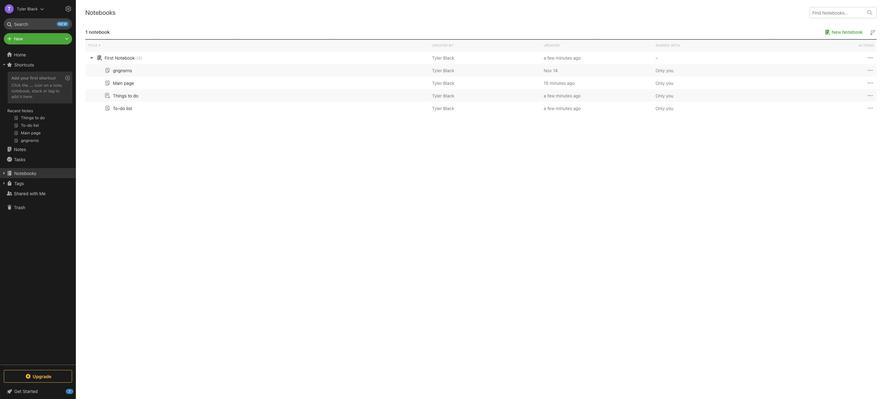 Task type: vqa. For each thing, say whether or not it's contained in the screenshot.


Task type: locate. For each thing, give the bounding box(es) containing it.
1 more actions image from the top
[[866, 67, 874, 74]]

1 horizontal spatial notebooks
[[85, 9, 116, 16]]

you inside to-do list row
[[666, 106, 673, 111]]

main page row
[[85, 77, 877, 89]]

ago inside to-do list row
[[573, 106, 581, 111]]

black for main page
[[443, 80, 454, 86]]

only for do
[[656, 106, 665, 111]]

row group
[[85, 52, 877, 115]]

notebook
[[842, 29, 863, 35], [115, 55, 135, 61]]

1 vertical spatial do
[[120, 106, 125, 111]]

gngnsrns button
[[104, 67, 132, 74]]

or
[[43, 88, 47, 94]]

Search text field
[[8, 18, 68, 30]]

1 vertical spatial few
[[547, 93, 555, 98]]

2 more actions image from the top
[[866, 92, 874, 100]]

few for things to do
[[547, 93, 555, 98]]

3 a few minutes ago from the top
[[544, 106, 581, 111]]

get started
[[14, 389, 38, 395]]

things
[[113, 93, 127, 98]]

only you for to
[[656, 93, 673, 98]]

0 vertical spatial more actions image
[[866, 67, 874, 74]]

a inside things to do row
[[544, 93, 546, 98]]

to right things
[[128, 93, 132, 98]]

2 you from the top
[[666, 80, 673, 86]]

3 you from the top
[[666, 93, 673, 98]]

group
[[0, 70, 76, 147]]

more actions image
[[866, 67, 874, 74], [866, 92, 874, 100]]

notes up tasks
[[14, 147, 26, 152]]

you for page
[[666, 80, 673, 86]]

gngnsrns
[[113, 68, 132, 73]]

more actions image inside to-do list row
[[866, 105, 874, 112]]

main page 2 element
[[113, 80, 134, 86]]

a few minutes ago inside things to do row
[[544, 93, 581, 98]]

0 horizontal spatial notebook
[[115, 55, 135, 61]]

4
[[138, 55, 141, 61]]

tyler
[[17, 6, 26, 11], [432, 55, 442, 61], [432, 68, 442, 73], [432, 80, 442, 86], [432, 93, 442, 98], [432, 106, 442, 111]]

only inside gngnsrns row
[[656, 68, 665, 73]]

1 vertical spatial more actions image
[[866, 92, 874, 100]]

1 horizontal spatial notebook
[[842, 29, 863, 35]]

few
[[547, 55, 555, 61], [547, 93, 555, 98], [547, 106, 555, 111]]

tyler black inside to-do list row
[[432, 106, 454, 111]]

1 vertical spatial new
[[14, 36, 23, 41]]

tyler black inside gngnsrns row
[[432, 68, 454, 73]]

stack
[[32, 88, 42, 94]]

1 vertical spatial more actions image
[[866, 79, 874, 87]]

2 few from the top
[[547, 93, 555, 98]]

group containing add your first shortcut
[[0, 70, 76, 147]]

a few minutes ago
[[544, 55, 581, 61], [544, 93, 581, 98], [544, 106, 581, 111]]

to
[[56, 88, 59, 94], [128, 93, 132, 98]]

only you
[[656, 68, 673, 73], [656, 80, 673, 86], [656, 93, 673, 98], [656, 106, 673, 111]]

2 more actions image from the top
[[866, 79, 874, 87]]

notebooks up notebook
[[85, 9, 116, 16]]

ago inside first notebook row
[[573, 55, 581, 61]]

Help and Learning task checklist field
[[0, 387, 76, 397]]

1 vertical spatial notebooks
[[14, 171, 36, 176]]

0 vertical spatial few
[[547, 55, 555, 61]]

only you for page
[[656, 80, 673, 86]]

shortcuts
[[14, 62, 34, 67]]

to inside the things to do 'button'
[[128, 93, 132, 98]]

sort options image
[[869, 29, 877, 36]]

new inside button
[[832, 29, 841, 35]]

a few minutes ago inside to-do list row
[[544, 106, 581, 111]]

main
[[113, 80, 123, 86]]

a inside first notebook row
[[544, 55, 546, 61]]

new down find notebooks… text field
[[832, 29, 841, 35]]

home
[[14, 52, 26, 57]]

0 horizontal spatial to
[[56, 88, 59, 94]]

to inside icon on a note, notebook, stack or tag to add it here.
[[56, 88, 59, 94]]

new up home
[[14, 36, 23, 41]]

only you inside to-do list row
[[656, 106, 673, 111]]

gngnsrns 1 element
[[113, 68, 132, 73]]

notes
[[22, 108, 33, 113], [14, 147, 26, 152]]

2 vertical spatial more actions image
[[866, 105, 874, 112]]

notebook inside row
[[115, 55, 135, 61]]

do down page
[[133, 93, 138, 98]]

15
[[544, 80, 548, 86]]

title button
[[85, 40, 429, 51]]

do inside button
[[120, 106, 125, 111]]

you inside gngnsrns row
[[666, 68, 673, 73]]

1 you from the top
[[666, 68, 673, 73]]

notebook for new
[[842, 29, 863, 35]]

row group containing first notebook
[[85, 52, 877, 115]]

3 more actions image from the top
[[866, 105, 874, 112]]

tags button
[[0, 179, 76, 189]]

black inside gngnsrns row
[[443, 68, 454, 73]]

0 vertical spatial notes
[[22, 108, 33, 113]]

notebooks inside tree
[[14, 171, 36, 176]]

notebook up actions
[[842, 29, 863, 35]]

few for to-do list
[[547, 106, 555, 111]]

More actions field
[[866, 54, 874, 62], [866, 67, 874, 74], [866, 79, 874, 87], [866, 92, 874, 100], [866, 105, 874, 112]]

4 more actions field from the top
[[866, 92, 874, 100]]

shared with me link
[[0, 189, 76, 199]]

new notebook
[[832, 29, 863, 35]]

4 you from the top
[[666, 106, 673, 111]]

black inside to-do list row
[[443, 106, 454, 111]]

do left list
[[120, 106, 125, 111]]

with
[[671, 43, 680, 47]]

4 only you from the top
[[656, 106, 673, 111]]

new search field
[[8, 18, 69, 30]]

things to do 3 element
[[113, 93, 138, 98]]

more actions image for a few minutes ago
[[866, 92, 874, 100]]

2 vertical spatial few
[[547, 106, 555, 111]]

only inside the main page row
[[656, 80, 665, 86]]

–
[[656, 55, 658, 61]]

1 only from the top
[[656, 68, 665, 73]]

tyler inside to-do list row
[[432, 106, 442, 111]]

1 a few minutes ago from the top
[[544, 55, 581, 61]]

3 few from the top
[[547, 106, 555, 111]]

more actions image inside the main page row
[[866, 79, 874, 87]]

to-
[[113, 106, 120, 111]]

only for to
[[656, 93, 665, 98]]

more actions image for to-do list
[[866, 105, 874, 112]]

1 vertical spatial notebook
[[115, 55, 135, 61]]

black
[[27, 6, 38, 11], [443, 55, 454, 61], [443, 68, 454, 73], [443, 80, 454, 86], [443, 93, 454, 98], [443, 106, 454, 111]]

with
[[30, 191, 38, 196]]

the
[[22, 83, 28, 88]]

do
[[133, 93, 138, 98], [120, 106, 125, 111]]

tyler black for to-do list
[[432, 106, 454, 111]]

1 horizontal spatial new
[[832, 29, 841, 35]]

ago for to-do list row
[[573, 106, 581, 111]]

notebooks
[[85, 9, 116, 16], [14, 171, 36, 176]]

a inside to-do list row
[[544, 106, 546, 111]]

black inside the main page row
[[443, 80, 454, 86]]

0 vertical spatial a few minutes ago
[[544, 55, 581, 61]]

created
[[432, 43, 448, 47]]

things to do
[[113, 93, 138, 98]]

shared
[[14, 191, 28, 196]]

shortcuts button
[[0, 60, 76, 70]]

0 horizontal spatial notebooks
[[14, 171, 36, 176]]

7
[[69, 390, 71, 394]]

notebook left (
[[115, 55, 135, 61]]

new inside popup button
[[14, 36, 23, 41]]

new notebook button
[[823, 28, 863, 36]]

2 only you from the top
[[656, 80, 673, 86]]

more actions field inside things to do row
[[866, 92, 874, 100]]

1 horizontal spatial do
[[133, 93, 138, 98]]

black inside first notebook row
[[443, 55, 454, 61]]

page
[[124, 80, 134, 86]]

you inside things to do row
[[666, 93, 673, 98]]

tyler black inside the main page row
[[432, 80, 454, 86]]

tree
[[0, 50, 76, 365]]

notebooks link
[[0, 168, 76, 179]]

0 vertical spatial do
[[133, 93, 138, 98]]

notebooks up the tags on the top left of the page
[[14, 171, 36, 176]]

1 more actions image from the top
[[866, 54, 874, 62]]

more actions field inside the main page row
[[866, 79, 874, 87]]

notes inside group
[[22, 108, 33, 113]]

1 more actions field from the top
[[866, 54, 874, 62]]

me
[[39, 191, 46, 196]]

new
[[832, 29, 841, 35], [14, 36, 23, 41]]

0 horizontal spatial do
[[120, 106, 125, 111]]

minutes inside things to do row
[[556, 93, 572, 98]]

shared with
[[656, 43, 680, 47]]

only inside things to do row
[[656, 93, 665, 98]]

main page
[[113, 80, 134, 86]]

icon
[[35, 83, 43, 88]]

few inside things to do row
[[547, 93, 555, 98]]

only you inside things to do row
[[656, 93, 673, 98]]

minutes
[[556, 55, 572, 61], [550, 80, 566, 86], [556, 93, 572, 98], [556, 106, 572, 111]]

2 vertical spatial a few minutes ago
[[544, 106, 581, 111]]

updated
[[544, 43, 560, 47]]

more actions field inside to-do list row
[[866, 105, 874, 112]]

2 a few minutes ago from the top
[[544, 93, 581, 98]]

2 only from the top
[[656, 80, 665, 86]]

tyler black
[[17, 6, 38, 11], [432, 55, 454, 61], [432, 68, 454, 73], [432, 80, 454, 86], [432, 93, 454, 98], [432, 106, 454, 111]]

a for first notebook row
[[544, 55, 546, 61]]

1 few from the top
[[547, 55, 555, 61]]

expand tags image
[[2, 181, 7, 186]]

tyler inside gngnsrns row
[[432, 68, 442, 73]]

tyler for gngnsrns
[[432, 68, 442, 73]]

0 horizontal spatial new
[[14, 36, 23, 41]]

3 only from the top
[[656, 93, 665, 98]]

a
[[544, 55, 546, 61], [50, 83, 52, 88], [544, 93, 546, 98], [544, 106, 546, 111]]

minutes inside first notebook row
[[556, 55, 572, 61]]

3 only you from the top
[[656, 93, 673, 98]]

more actions image inside gngnsrns row
[[866, 67, 874, 74]]

4 only from the top
[[656, 106, 665, 111]]

list
[[126, 106, 132, 111]]

0 vertical spatial new
[[832, 29, 841, 35]]

more actions image inside things to do row
[[866, 92, 874, 100]]

here.
[[23, 94, 33, 99]]

new for new notebook
[[832, 29, 841, 35]]

tyler inside field
[[17, 6, 26, 11]]

new for new
[[14, 36, 23, 41]]

tyler black for gngnsrns
[[432, 68, 454, 73]]

notebook inside button
[[842, 29, 863, 35]]

tyler inside the main page row
[[432, 80, 442, 86]]

tyler inside things to do row
[[432, 93, 442, 98]]

only inside to-do list row
[[656, 106, 665, 111]]

gngnsrns row
[[85, 64, 877, 77]]

to down note,
[[56, 88, 59, 94]]

1 horizontal spatial to
[[128, 93, 132, 98]]

2 more actions field from the top
[[866, 67, 874, 74]]

tyler black inside things to do row
[[432, 93, 454, 98]]

15 minutes ago
[[544, 80, 575, 86]]

5 more actions field from the top
[[866, 105, 874, 112]]

notebook for first
[[115, 55, 135, 61]]

ago inside things to do row
[[573, 93, 581, 98]]

ago for things to do row
[[573, 93, 581, 98]]

1 only you from the top
[[656, 68, 673, 73]]

you inside the main page row
[[666, 80, 673, 86]]

minutes inside to-do list row
[[556, 106, 572, 111]]

only you inside the main page row
[[656, 80, 673, 86]]

black inside things to do row
[[443, 93, 454, 98]]

only you for do
[[656, 106, 673, 111]]

1 vertical spatial a few minutes ago
[[544, 93, 581, 98]]

14
[[553, 68, 558, 73]]

ago
[[573, 55, 581, 61], [567, 80, 575, 86], [573, 93, 581, 98], [573, 106, 581, 111]]

few inside to-do list row
[[547, 106, 555, 111]]

3 more actions field from the top
[[866, 79, 874, 87]]

0 vertical spatial notebook
[[842, 29, 863, 35]]

more actions image
[[866, 54, 874, 62], [866, 79, 874, 87], [866, 105, 874, 112]]

notes right recent
[[22, 108, 33, 113]]

0 vertical spatial more actions image
[[866, 54, 874, 62]]



Task type: describe. For each thing, give the bounding box(es) containing it.
notebooks element
[[76, 0, 886, 400]]

shared with button
[[653, 40, 765, 51]]

ago for first notebook row
[[573, 55, 581, 61]]

more actions image for main page
[[866, 79, 874, 87]]

nov 14
[[544, 68, 558, 73]]

shortcut
[[39, 76, 56, 81]]

new
[[58, 22, 67, 26]]

more actions field inside first notebook row
[[866, 54, 874, 62]]

by
[[449, 43, 453, 47]]

note,
[[53, 83, 63, 88]]

black inside field
[[27, 6, 38, 11]]

to-do list
[[113, 106, 132, 111]]

created by
[[432, 43, 453, 47]]

Find Notebooks… text field
[[810, 7, 864, 18]]

a few minutes ago for things to do
[[544, 93, 581, 98]]

home link
[[0, 50, 76, 60]]

notes link
[[0, 144, 76, 155]]

row group inside notebooks element
[[85, 52, 877, 115]]

your
[[20, 76, 29, 81]]

shared
[[656, 43, 670, 47]]

1 vertical spatial notes
[[14, 147, 26, 152]]

shared with me
[[14, 191, 46, 196]]

a few minutes ago inside first notebook row
[[544, 55, 581, 61]]

first notebook row
[[85, 52, 877, 64]]

it
[[20, 94, 22, 99]]

nov
[[544, 68, 552, 73]]

tyler black for things to do
[[432, 93, 454, 98]]

add
[[11, 94, 19, 99]]

arrow image
[[88, 54, 95, 62]]

tyler black inside first notebook row
[[432, 55, 454, 61]]

started
[[23, 389, 38, 395]]

things to do button
[[104, 92, 138, 100]]

new button
[[4, 33, 72, 45]]

first notebook ( 4 )
[[105, 55, 142, 61]]

first
[[30, 76, 38, 81]]

icon on a note, notebook, stack or tag to add it here.
[[11, 83, 63, 99]]

0 vertical spatial notebooks
[[85, 9, 116, 16]]

tyler black for main page
[[432, 80, 454, 86]]

minutes inside the main page row
[[550, 80, 566, 86]]

add
[[11, 76, 19, 81]]

trash link
[[0, 203, 76, 213]]

black for to-do list
[[443, 106, 454, 111]]

updated button
[[541, 40, 653, 51]]

few inside first notebook row
[[547, 55, 555, 61]]

add your first shortcut
[[11, 76, 56, 81]]

do inside 'button'
[[133, 93, 138, 98]]

tyler inside first notebook row
[[432, 55, 442, 61]]

recent notes
[[7, 108, 33, 113]]

only you inside gngnsrns row
[[656, 68, 673, 73]]

recent
[[7, 108, 21, 113]]

upgrade button
[[4, 371, 72, 383]]

)
[[141, 55, 142, 61]]

ago inside the main page row
[[567, 80, 575, 86]]

actions button
[[765, 40, 877, 51]]

more actions field for do
[[866, 105, 874, 112]]

expand notebooks image
[[2, 171, 7, 176]]

trash
[[14, 205, 25, 210]]

settings image
[[64, 5, 72, 13]]

tyler black inside field
[[17, 6, 38, 11]]

minutes for to-do list row
[[556, 106, 572, 111]]

upgrade
[[33, 374, 51, 380]]

tags
[[14, 181, 24, 186]]

group inside tree
[[0, 70, 76, 147]]

more actions image for nov 14
[[866, 67, 874, 74]]

minutes for first notebook row
[[556, 55, 572, 61]]

1
[[85, 29, 88, 35]]

tasks
[[14, 157, 25, 162]]

title
[[88, 43, 97, 47]]

a few minutes ago for to-do list
[[544, 106, 581, 111]]

click to collapse image
[[73, 388, 78, 396]]

notebook
[[89, 29, 110, 35]]

a for things to do row
[[544, 93, 546, 98]]

click
[[11, 83, 21, 88]]

main page button
[[104, 79, 134, 87]]

more actions field for page
[[866, 79, 874, 87]]

1 notebook
[[85, 29, 110, 35]]

click the ...
[[11, 83, 33, 88]]

a inside icon on a note, notebook, stack or tag to add it here.
[[50, 83, 52, 88]]

created by button
[[429, 40, 541, 51]]

(
[[136, 55, 138, 61]]

tyler for main page
[[432, 80, 442, 86]]

first
[[105, 55, 114, 61]]

to-do list 4 element
[[113, 106, 132, 111]]

Sort field
[[869, 28, 877, 36]]

tree containing home
[[0, 50, 76, 365]]

tyler for to-do list
[[432, 106, 442, 111]]

get
[[14, 389, 22, 395]]

tyler for things to do
[[432, 93, 442, 98]]

...
[[29, 83, 33, 88]]

actions
[[859, 43, 874, 47]]

black for things to do
[[443, 93, 454, 98]]

a for to-do list row
[[544, 106, 546, 111]]

minutes for things to do row
[[556, 93, 572, 98]]

more actions field for to
[[866, 92, 874, 100]]

to-do list row
[[85, 102, 877, 115]]

notebook,
[[11, 88, 31, 94]]

you for to
[[666, 93, 673, 98]]

things to do row
[[85, 89, 877, 102]]

on
[[44, 83, 49, 88]]

you for do
[[666, 106, 673, 111]]

only for page
[[656, 80, 665, 86]]

tag
[[48, 88, 54, 94]]

to-do list button
[[104, 105, 132, 112]]

more actions field inside gngnsrns row
[[866, 67, 874, 74]]

black for gngnsrns
[[443, 68, 454, 73]]

Account field
[[0, 3, 44, 15]]

tasks button
[[0, 155, 76, 165]]



